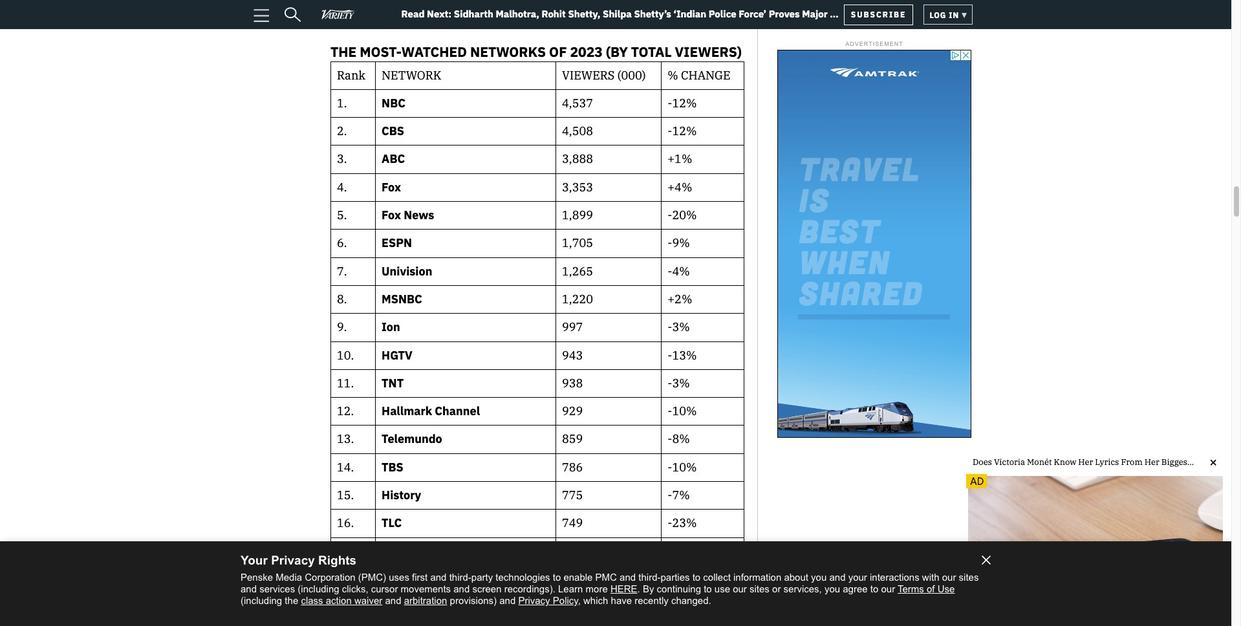 Task type: locate. For each thing, give the bounding box(es) containing it.
12% up the +1%
[[673, 124, 697, 139]]

11 - from the top
[[668, 460, 673, 475]]

2021 , 2020 , 2019 , 2018 , 2017 , 2016 , 2015. ]
[[331, 11, 568, 26]]

0 horizontal spatial third-
[[450, 572, 472, 583]]

monét
[[1028, 457, 1053, 468]]

most-
[[360, 43, 402, 61]]

1 -7% from the top
[[668, 488, 690, 503]]

1 vertical spatial fox
[[382, 208, 401, 223]]

7% down continuing
[[673, 600, 690, 615]]

859
[[562, 432, 583, 447]]

2 -10% from the top
[[668, 460, 697, 475]]

does victoria monét know her lyrics from her biggest songs?
[[973, 457, 1221, 468]]

0 vertical spatial advertisement element
[[778, 50, 972, 438]]

1 vertical spatial -7%
[[668, 600, 690, 615]]

10% down 8%
[[673, 460, 697, 475]]

major
[[803, 8, 828, 20]]

- for 786
[[668, 460, 673, 475]]

third- up "by"
[[639, 572, 661, 583]]

shetty,
[[568, 8, 601, 20]]

our right 'use'
[[733, 584, 747, 595]]

-7% down continuing
[[668, 600, 690, 615]]

and down penske
[[241, 584, 257, 595]]

5 - from the top
[[668, 264, 673, 279]]

10 - from the top
[[668, 432, 673, 447]]

fox left news
[[382, 208, 401, 223]]

4 - from the top
[[668, 236, 673, 251]]

3% down +2%
[[673, 320, 690, 335]]

0 horizontal spatial her
[[1079, 457, 1094, 468]]

12% down the %
[[673, 96, 697, 111]]

channel up provisions)
[[438, 572, 483, 587]]

log in link
[[924, 4, 973, 25]]

2 horizontal spatial our
[[943, 572, 957, 583]]

0 vertical spatial -3%
[[668, 320, 690, 335]]

action
[[326, 595, 352, 606]]

-10% up 8%
[[668, 404, 697, 419]]

network
[[382, 68, 442, 83]]

1 vertical spatial 7%
[[673, 600, 690, 615]]

to left 'use'
[[704, 584, 712, 595]]

0 vertical spatial fox
[[382, 180, 401, 195]]

(000)
[[618, 68, 646, 83]]

4.
[[337, 180, 347, 195]]

subscribe
[[851, 9, 907, 19]]

775
[[562, 488, 583, 503]]

-7% for 775
[[668, 488, 690, 503]]

- for 688
[[668, 600, 673, 615]]

(including up class
[[298, 584, 339, 595]]

6 - from the top
[[668, 320, 673, 335]]

]
[[564, 11, 568, 26]]

you up services,
[[812, 572, 827, 583]]

- for 997
[[668, 320, 673, 335]]

1 3% from the top
[[673, 320, 690, 335]]

2 -7% from the top
[[668, 600, 690, 615]]

2 third- from the left
[[639, 572, 661, 583]]

11.
[[337, 376, 354, 391]]

0 horizontal spatial sites
[[750, 584, 770, 595]]

read next: sidharth malhotra, rohit shetty, shilpa shetty's 'indian police force' proves major hit for prime video (exclusive) – global bulletin link
[[396, 8, 844, 33]]

3% for 997
[[673, 320, 690, 335]]

advertisement element
[[778, 50, 972, 438], [967, 474, 1226, 620]]

- for 4,508
[[668, 124, 673, 139]]

-12% down the %
[[668, 96, 697, 111]]

10% up 8%
[[673, 404, 697, 419]]

6.
[[337, 236, 347, 251]]

9%
[[673, 236, 690, 251]]

14 - from the top
[[668, 572, 673, 587]]

recently
[[635, 595, 669, 606]]

0 vertical spatial privacy
[[271, 554, 315, 568]]

policy
[[553, 595, 578, 606]]

1 -10% from the top
[[668, 404, 697, 419]]

tlc
[[382, 516, 402, 531]]

3,353
[[562, 180, 593, 195]]

-3% for 997
[[668, 320, 690, 335]]

msnbc
[[382, 292, 422, 307]]

1 horizontal spatial third-
[[639, 572, 661, 583]]

3% down -13%
[[673, 376, 690, 391]]

espn
[[382, 236, 412, 251]]

changed.
[[672, 595, 712, 606]]

sites down information
[[750, 584, 770, 595]]

fox down abc
[[382, 180, 401, 195]]

1 vertical spatial 12%
[[673, 124, 697, 139]]

corporation
[[305, 572, 356, 583]]

0 vertical spatial -12%
[[668, 96, 697, 111]]

7 - from the top
[[668, 348, 673, 363]]

8 - from the top
[[668, 376, 673, 391]]

7% up -23% at the right bottom
[[673, 488, 690, 503]]

and up provisions)
[[454, 584, 470, 595]]

2019 link
[[398, 11, 426, 26]]

14%
[[673, 572, 697, 587]]

1 vertical spatial (including
[[241, 595, 282, 606]]

0 vertical spatial -7%
[[668, 488, 690, 503]]

943
[[562, 348, 583, 363]]

0 vertical spatial -10%
[[668, 404, 697, 419]]

and down cursor
[[385, 595, 402, 606]]

0 vertical spatial 10%
[[673, 404, 697, 419]]

1 horizontal spatial (including
[[298, 584, 339, 595]]

sites right with
[[959, 572, 979, 583]]

and up 'movements'
[[431, 572, 447, 583]]

1 -3% from the top
[[668, 320, 690, 335]]

usa network
[[382, 600, 455, 615]]

×
[[1211, 455, 1217, 469]]

12 - from the top
[[668, 488, 673, 503]]

1 vertical spatial channel
[[438, 572, 483, 587]]

929
[[562, 404, 583, 419]]

use
[[938, 584, 955, 595]]

1 12% from the top
[[673, 96, 697, 111]]

2 12% from the top
[[673, 124, 697, 139]]

global
[[538, 21, 568, 33]]

prime
[[412, 21, 439, 33]]

lyrics
[[1096, 457, 1120, 468]]

1 vertical spatial 10%
[[673, 460, 697, 475]]

our down interactions
[[882, 584, 896, 595]]

2018
[[432, 11, 460, 26]]

7.
[[337, 264, 347, 279]]

third- up provisions)
[[450, 572, 472, 583]]

and left your
[[830, 572, 846, 583]]

2 7% from the top
[[673, 600, 690, 615]]

and
[[431, 572, 447, 583], [620, 572, 636, 583], [830, 572, 846, 583], [241, 584, 257, 595], [454, 584, 470, 595], [385, 595, 402, 606], [500, 595, 516, 606]]

1 10% from the top
[[673, 404, 697, 419]]

0 vertical spatial 3%
[[673, 320, 690, 335]]

your
[[241, 554, 268, 568]]

15.
[[337, 488, 354, 503]]

10% for 929
[[673, 404, 697, 419]]

1 -12% from the top
[[668, 96, 697, 111]]

penske media corporation (pmc) uses first and third-party technologies to enable pmc and third-parties to collect information about you and your interactions with our sites and services (including clicks, cursor movements and screen recordings). learn more
[[241, 572, 979, 595]]

2020
[[364, 11, 392, 26]]

12% for 4,508
[[673, 124, 697, 139]]

you inside here . by continuing to use our sites or services, you agree to our terms of use (including the class action waiver and arbitration provisions) and privacy policy , which have recently changed.
[[825, 584, 841, 595]]

749
[[562, 516, 583, 531]]

-3% down +2%
[[668, 320, 690, 335]]

party
[[472, 572, 493, 583]]

sites inside 'penske media corporation (pmc) uses first and third-party technologies to enable pmc and third-parties to collect information about you and your interactions with our sites and services (including clicks, cursor movements and screen recordings). learn more'
[[959, 572, 979, 583]]

-3% for 938
[[668, 376, 690, 391]]

1,705
[[562, 236, 593, 251]]

privacy down recordings). on the left bottom of the page
[[519, 595, 550, 606]]

16.
[[337, 516, 354, 531]]

1 vertical spatial -12%
[[668, 124, 697, 139]]

you left the agree
[[825, 584, 841, 595]]

learn
[[558, 584, 583, 595]]

938
[[562, 376, 583, 391]]

1 horizontal spatial her
[[1145, 457, 1160, 468]]

2 10% from the top
[[673, 460, 697, 475]]

0 vertical spatial 7%
[[673, 488, 690, 503]]

1 horizontal spatial privacy
[[519, 595, 550, 606]]

2 -12% from the top
[[668, 124, 697, 139]]

1 vertical spatial you
[[825, 584, 841, 595]]

the
[[285, 595, 298, 606]]

2 fox from the top
[[382, 208, 401, 223]]

information
[[734, 572, 782, 583]]

proves
[[769, 8, 800, 20]]

-3% down -13%
[[668, 376, 690, 391]]

0 vertical spatial channel
[[435, 404, 480, 419]]

1 horizontal spatial our
[[882, 584, 896, 595]]

2016
[[500, 11, 528, 26]]

her right from
[[1145, 457, 1160, 468]]

2 - from the top
[[668, 124, 673, 139]]

more
[[586, 584, 608, 595]]

discovery channel
[[382, 572, 483, 587]]

channel
[[435, 404, 480, 419], [438, 572, 483, 587]]

1 vertical spatial -3%
[[668, 376, 690, 391]]

3 - from the top
[[668, 208, 673, 223]]

collect
[[704, 572, 731, 583]]

univision
[[382, 264, 433, 279]]

have
[[611, 595, 632, 606]]

1 - from the top
[[668, 96, 673, 111]]

2 -3% from the top
[[668, 376, 690, 391]]

-7% up -23% at the right bottom
[[668, 488, 690, 503]]

19.
[[337, 600, 354, 615]]

13 - from the top
[[668, 516, 673, 531]]

0 horizontal spatial privacy
[[271, 554, 315, 568]]

channel for hallmark channel
[[435, 404, 480, 419]]

9 - from the top
[[668, 404, 673, 419]]

0 vertical spatial sites
[[959, 572, 979, 583]]

15 - from the top
[[668, 600, 673, 615]]

- for 702
[[668, 572, 673, 587]]

0 vertical spatial 12%
[[673, 96, 697, 111]]

2 her from the left
[[1145, 457, 1160, 468]]

sites inside here . by continuing to use our sites or services, you agree to our terms of use (including the class action waiver and arbitration provisions) and privacy policy , which have recently changed.
[[750, 584, 770, 595]]

victoria
[[995, 457, 1026, 468]]

channel right hallmark
[[435, 404, 480, 419]]

.
[[638, 584, 641, 595]]

abc
[[382, 152, 405, 167]]

total
[[631, 43, 672, 61]]

-10% for 929
[[668, 404, 697, 419]]

- for 943
[[668, 348, 673, 363]]

0 vertical spatial you
[[812, 572, 827, 583]]

privacy up the media
[[271, 554, 315, 568]]

enable
[[564, 572, 593, 583]]

2017
[[466, 11, 494, 26]]

2015. link
[[533, 11, 564, 26]]

-10% down 8%
[[668, 460, 697, 475]]

14.
[[337, 460, 354, 475]]

2 3% from the top
[[673, 376, 690, 391]]

next:
[[427, 8, 452, 20]]

1 vertical spatial sites
[[750, 584, 770, 595]]

1 vertical spatial privacy
[[519, 595, 550, 606]]

(including
[[298, 584, 339, 595], [241, 595, 282, 606]]

1 horizontal spatial sites
[[959, 572, 979, 583]]

here link
[[611, 584, 638, 595]]

or
[[773, 584, 781, 595]]

1 vertical spatial -10%
[[668, 460, 697, 475]]

our up use
[[943, 572, 957, 583]]

first
[[412, 572, 428, 583]]

her
[[1079, 457, 1094, 468], [1145, 457, 1160, 468]]

to right the agree
[[871, 584, 879, 595]]

1 fox from the top
[[382, 180, 401, 195]]

technologies
[[496, 572, 550, 583]]

(including down services
[[241, 595, 282, 606]]

our inside 'penske media corporation (pmc) uses first and third-party technologies to enable pmc and third-parties to collect information about you and your interactions with our sites and services (including clicks, cursor movements and screen recordings). learn more'
[[943, 572, 957, 583]]

-20%
[[668, 208, 697, 223]]

13.
[[337, 432, 354, 447]]

1 vertical spatial 3%
[[673, 376, 690, 391]]

1 7% from the top
[[673, 488, 690, 503]]

-13%
[[668, 348, 697, 363]]

0 vertical spatial (including
[[298, 584, 339, 595]]

rohit
[[542, 8, 566, 20]]

8.
[[337, 292, 347, 307]]

688
[[562, 600, 583, 615]]

her right know
[[1079, 457, 1094, 468]]

-12% up the +1%
[[668, 124, 697, 139]]

0 horizontal spatial (including
[[241, 595, 282, 606]]



Task type: describe. For each thing, give the bounding box(es) containing it.
movements
[[401, 584, 451, 595]]

the
[[331, 43, 357, 61]]

uses
[[389, 572, 410, 583]]

pmc
[[596, 572, 617, 583]]

and up here 'link'
[[620, 572, 636, 583]]

fox for fox
[[382, 180, 401, 195]]

-23%
[[668, 516, 697, 531]]

-8%
[[668, 432, 690, 447]]

news
[[404, 208, 435, 223]]

to left collect
[[693, 572, 701, 583]]

class action waiver link
[[301, 595, 383, 606]]

and down screen
[[500, 595, 516, 606]]

log
[[930, 10, 947, 20]]

parties
[[661, 572, 690, 583]]

fox news
[[382, 208, 435, 223]]

2020 link
[[364, 11, 392, 26]]

by
[[643, 584, 655, 595]]

-10% for 786
[[668, 460, 697, 475]]

force'
[[739, 8, 767, 20]]

, inside here . by continuing to use our sites or services, you agree to our terms of use (including the class action waiver and arbitration provisions) and privacy policy , which have recently changed.
[[578, 595, 581, 606]]

hit
[[830, 8, 844, 20]]

2023
[[570, 43, 603, 61]]

tnt
[[382, 376, 404, 391]]

from
[[1122, 457, 1143, 468]]

watched
[[402, 43, 467, 61]]

- for 938
[[668, 376, 673, 391]]

video
[[441, 21, 467, 33]]

viewers (000)
[[562, 68, 646, 83]]

telemundo
[[382, 432, 443, 447]]

songs?
[[1193, 457, 1221, 468]]

(including inside here . by continuing to use our sites or services, you agree to our terms of use (including the class action waiver and arbitration provisions) and privacy policy , which have recently changed.
[[241, 595, 282, 606]]

2021 link
[[331, 11, 359, 26]]

1.
[[337, 96, 347, 111]]

ion
[[382, 320, 400, 335]]

- for 859
[[668, 432, 673, 447]]

18.
[[337, 572, 354, 587]]

network
[[408, 600, 455, 615]]

cursor
[[371, 584, 398, 595]]

9.
[[337, 320, 347, 335]]

+2%
[[668, 292, 693, 307]]

shetty's
[[634, 8, 672, 20]]

provisions)
[[450, 595, 497, 606]]

continuing
[[657, 584, 701, 595]]

history
[[382, 488, 421, 503]]

police
[[709, 8, 737, 20]]

hallmark
[[382, 404, 432, 419]]

for
[[396, 21, 409, 33]]

-7% for 688
[[668, 600, 690, 615]]

4%
[[673, 264, 690, 279]]

8%
[[673, 432, 690, 447]]

your
[[849, 572, 868, 583]]

2019
[[398, 11, 426, 26]]

rank
[[337, 68, 366, 83]]

- for 775
[[668, 488, 673, 503]]

cbs
[[382, 124, 405, 139]]

arbitration link
[[404, 595, 447, 606]]

1 her from the left
[[1079, 457, 1094, 468]]

subscribe link
[[844, 4, 914, 25]]

your privacy rights
[[241, 554, 357, 568]]

networks
[[470, 43, 546, 61]]

channel for discovery channel
[[438, 572, 483, 587]]

%
[[668, 68, 679, 83]]

does
[[973, 457, 993, 468]]

1 vertical spatial advertisement element
[[967, 474, 1226, 620]]

viewers
[[562, 68, 615, 83]]

clicks,
[[342, 584, 369, 595]]

2015.
[[533, 11, 564, 26]]

of
[[927, 584, 935, 595]]

- for 1,899
[[668, 208, 673, 223]]

- for 4,537
[[668, 96, 673, 111]]

to left 702
[[553, 572, 561, 583]]

(including inside 'penske media corporation (pmc) uses first and third-party technologies to enable pmc and third-parties to collect information about you and your interactions with our sites and services (including clicks, cursor movements and screen recordings). learn more'
[[298, 584, 339, 595]]

nbc
[[382, 96, 406, 111]]

10% for 786
[[673, 460, 697, 475]]

services,
[[784, 584, 822, 595]]

7% for 688
[[673, 600, 690, 615]]

-12% for 4,508
[[668, 124, 697, 139]]

- for 749
[[668, 516, 673, 531]]

- for 929
[[668, 404, 673, 419]]

2017 link
[[466, 11, 494, 26]]

waiver
[[355, 595, 383, 606]]

privacy inside here . by continuing to use our sites or services, you agree to our terms of use (including the class action waiver and arbitration provisions) and privacy policy , which have recently changed.
[[519, 595, 550, 606]]

shilpa
[[603, 8, 632, 20]]

12% for 4,537
[[673, 96, 697, 111]]

you inside 'penske media corporation (pmc) uses first and third-party technologies to enable pmc and third-parties to collect information about you and your interactions with our sites and services (including clicks, cursor movements and screen recordings). learn more'
[[812, 572, 827, 583]]

change
[[681, 68, 731, 83]]

viewers)
[[675, 43, 742, 61]]

- for 1,705
[[668, 236, 673, 251]]

% change
[[668, 68, 731, 83]]

of
[[549, 43, 567, 61]]

hgtv
[[382, 348, 415, 363]]

2016 link
[[500, 11, 528, 26]]

3% for 938
[[673, 376, 690, 391]]

- for 1,265
[[668, 264, 673, 279]]

20%
[[673, 208, 697, 223]]

1 third- from the left
[[450, 572, 472, 583]]

malhotra,
[[496, 8, 540, 20]]

7% for 775
[[673, 488, 690, 503]]

12.
[[337, 404, 354, 419]]

-12% for 4,537
[[668, 96, 697, 111]]

fox for fox news
[[382, 208, 401, 223]]

media
[[276, 572, 302, 583]]

use
[[715, 584, 731, 595]]

bulletin
[[571, 21, 606, 33]]

0 horizontal spatial our
[[733, 584, 747, 595]]

-14%
[[668, 572, 697, 587]]



Task type: vqa. For each thing, say whether or not it's contained in the screenshot.


